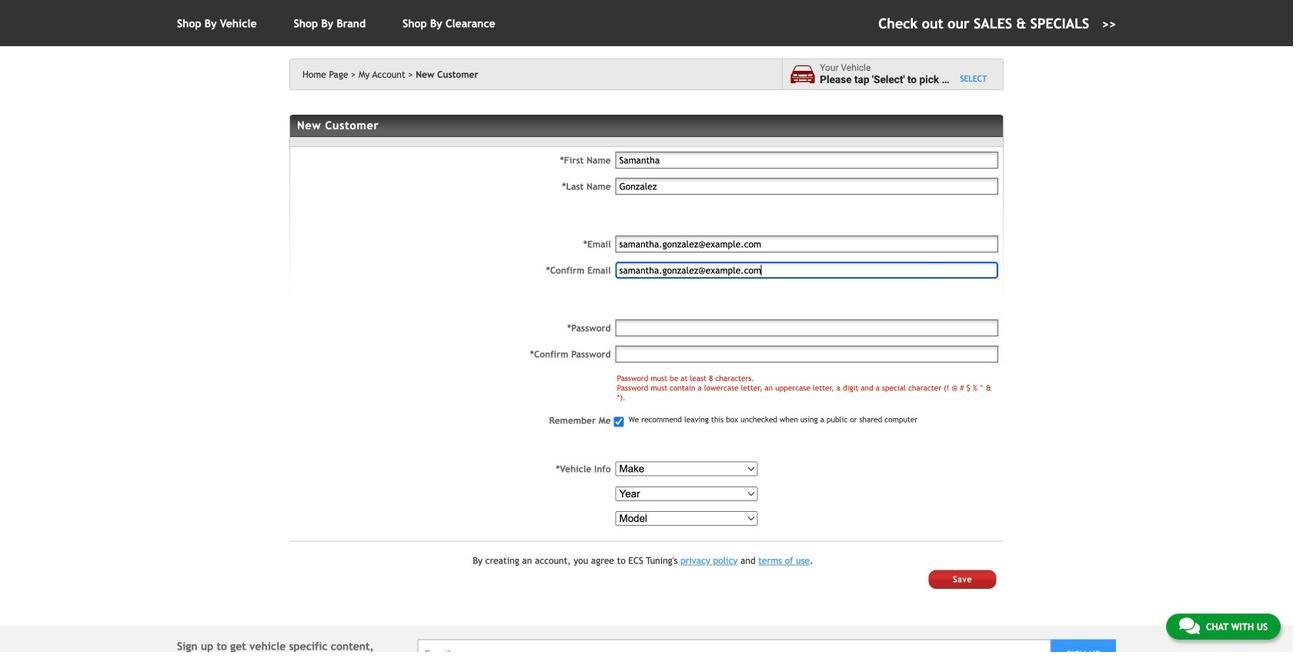 Task type: vqa. For each thing, say whether or not it's contained in the screenshot.
bottommost Account
no



Task type: locate. For each thing, give the bounding box(es) containing it.
None text field
[[616, 178, 999, 195], [616, 236, 999, 253], [616, 262, 999, 279], [616, 178, 999, 195], [616, 236, 999, 253], [616, 262, 999, 279]]

None text field
[[616, 152, 999, 169]]

None checkbox
[[614, 417, 624, 427]]

None password field
[[616, 320, 999, 337], [616, 346, 999, 363], [616, 320, 999, 337], [616, 346, 999, 363]]

None submit
[[929, 570, 997, 589]]

Email email field
[[418, 640, 1051, 652]]



